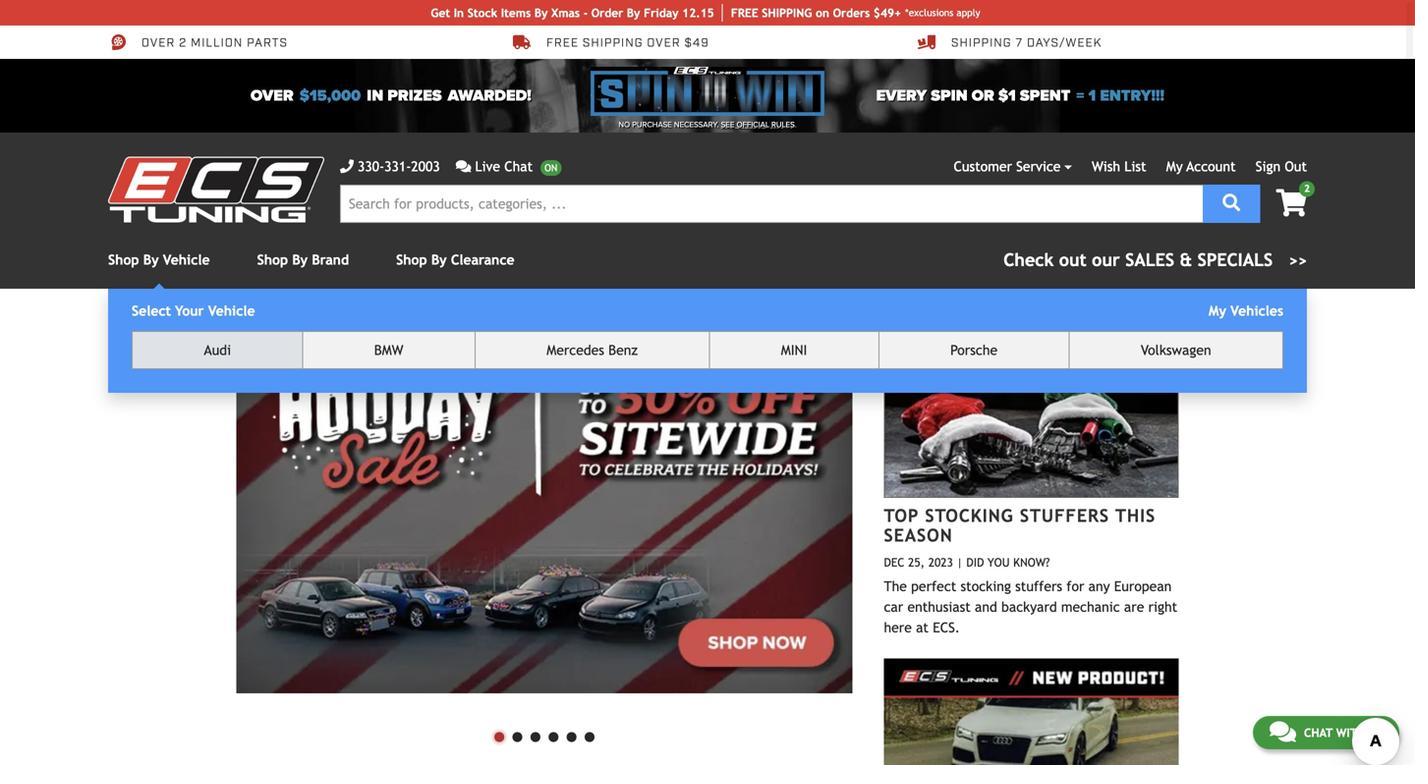 Task type: vqa. For each thing, say whether or not it's contained in the screenshot.
BMW
yes



Task type: describe. For each thing, give the bounding box(es) containing it.
out
[[1285, 159, 1308, 175]]

on
[[816, 6, 830, 20]]

list
[[1125, 159, 1147, 175]]

sign out
[[1256, 159, 1308, 175]]

at
[[916, 620, 929, 636]]

live
[[475, 159, 500, 175]]

european
[[1115, 579, 1172, 595]]

2 inside over 2 million parts link
[[179, 35, 187, 51]]

my for my vehicles
[[1209, 303, 1227, 319]]

benz
[[609, 343, 638, 358]]

porsche
[[951, 343, 998, 358]]

are
[[1125, 600, 1145, 615]]

over for over 2 million parts
[[142, 35, 175, 51]]

shipping 7 days/week link
[[918, 33, 1102, 51]]

shop by clearance
[[396, 252, 515, 268]]

your
[[175, 303, 204, 319]]

ecs tuning image
[[108, 157, 324, 223]]

25,
[[909, 556, 925, 570]]

ecs tuning 'spin to win' contest logo image
[[591, 67, 825, 116]]

1 vertical spatial chat
[[1305, 727, 1333, 740]]

top
[[884, 506, 919, 526]]

by for shop by brand
[[292, 252, 308, 268]]

sign
[[1256, 159, 1281, 175]]

brand
[[312, 252, 349, 268]]

any
[[1089, 579, 1111, 595]]

over for over $15,000 in prizes
[[251, 87, 294, 105]]

this
[[1116, 506, 1156, 526]]

vehicle for shop by vehicle
[[163, 252, 210, 268]]

right
[[1149, 600, 1178, 615]]

mechanic
[[1062, 600, 1121, 615]]

season
[[884, 526, 953, 546]]

entry!!!
[[1101, 87, 1165, 105]]

chat with us
[[1305, 727, 1383, 740]]

volkswagen
[[1141, 343, 1212, 358]]

select your vehicle
[[132, 303, 255, 319]]

news
[[1027, 337, 1084, 362]]

customer service button
[[954, 156, 1073, 177]]

by right order
[[627, 6, 641, 20]]

get
[[431, 6, 450, 20]]

sign out link
[[1256, 159, 1308, 175]]

no purchase necessary. see official rules .
[[619, 120, 797, 130]]

shop for shop by brand
[[257, 252, 288, 268]]

$49+
[[874, 6, 902, 20]]

view
[[1125, 345, 1152, 356]]

330-
[[358, 159, 385, 175]]

7
[[1016, 35, 1024, 51]]

shop by vehicle link
[[108, 252, 210, 268]]

shipping
[[952, 35, 1012, 51]]

ping
[[787, 6, 813, 20]]

2003
[[411, 159, 440, 175]]

2 inside 2 link
[[1305, 183, 1311, 194]]

stuffers
[[1020, 506, 1110, 526]]

account
[[1187, 159, 1236, 175]]

shopping cart image
[[1277, 189, 1308, 217]]

in
[[454, 6, 464, 20]]

get in stock items by xmas - order by friday 12.15
[[431, 6, 714, 20]]

dec 25, 2023 | did you know? the perfect stocking stuffers for any european car enthusiast and backyard mechanic are right here at ecs.
[[884, 556, 1178, 636]]

4 • from the left
[[545, 715, 563, 756]]

search image
[[1223, 194, 1241, 212]]

mercedes benz
[[547, 343, 638, 358]]

friday
[[644, 6, 679, 20]]

purchase
[[632, 120, 672, 130]]

apply
[[957, 7, 981, 18]]

shipping 7 days/week
[[952, 35, 1102, 51]]

ecs.
[[933, 620, 961, 636]]

days/week
[[1027, 35, 1102, 51]]

top stocking stuffers this season image
[[884, 370, 1179, 498]]

my account
[[1167, 159, 1236, 175]]

wish list
[[1092, 159, 1147, 175]]

my vehicles
[[1209, 303, 1284, 319]]

free
[[731, 6, 759, 20]]

*exclusions apply link
[[906, 5, 981, 20]]

ship
[[762, 6, 787, 20]]

$1
[[999, 87, 1016, 105]]

view all
[[1125, 345, 1170, 356]]

with
[[1337, 727, 1366, 740]]

over 2 million parts link
[[108, 33, 288, 51]]

|
[[957, 556, 963, 570]]

rules
[[772, 120, 795, 130]]



Task type: locate. For each thing, give the bounding box(es) containing it.
Search text field
[[340, 185, 1204, 223]]

1 vertical spatial vehicle
[[208, 303, 255, 319]]

1 horizontal spatial comments image
[[1270, 721, 1297, 744]]

$49
[[685, 35, 710, 51]]

1 horizontal spatial 2
[[1305, 183, 1311, 194]]

1 horizontal spatial shop
[[257, 252, 288, 268]]

by left clearance
[[431, 252, 447, 268]]

shop left clearance
[[396, 252, 427, 268]]

2 left million
[[179, 35, 187, 51]]

comments image for live
[[456, 160, 471, 174]]

3 shop from the left
[[396, 252, 427, 268]]

my for my account
[[1167, 159, 1183, 175]]

free ship ping on orders $49+ *exclusions apply
[[731, 6, 981, 20]]

1 vertical spatial 2
[[1305, 183, 1311, 194]]

chat right live
[[505, 159, 533, 175]]

official
[[737, 120, 770, 130]]

enthusiast
[[908, 600, 971, 615]]

comments image inside 'chat with us' link
[[1270, 721, 1297, 744]]

0 vertical spatial comments image
[[456, 160, 471, 174]]

over
[[647, 35, 681, 51]]

0 vertical spatial 2
[[179, 35, 187, 51]]

shop up select
[[108, 252, 139, 268]]

3 • from the left
[[527, 715, 545, 756]]

shop
[[108, 252, 139, 268], [257, 252, 288, 268], [396, 252, 427, 268]]

stocking
[[926, 506, 1014, 526]]

12.15
[[682, 6, 714, 20]]

comments image inside live chat link
[[456, 160, 471, 174]]

0 horizontal spatial comments image
[[456, 160, 471, 174]]

spent
[[1020, 87, 1071, 105]]

vehicle up audi
[[208, 303, 255, 319]]

select
[[132, 303, 171, 319]]

vehicle
[[163, 252, 210, 268], [208, 303, 255, 319]]

all
[[1155, 345, 1170, 356]]

shipping
[[583, 35, 644, 51]]

necessary.
[[674, 120, 719, 130]]

2 shop from the left
[[257, 252, 288, 268]]

0 horizontal spatial chat
[[505, 159, 533, 175]]

you
[[988, 556, 1010, 570]]

1 horizontal spatial chat
[[1305, 727, 1333, 740]]

for
[[1067, 579, 1085, 595]]

my account link
[[1167, 159, 1236, 175]]

wish
[[1092, 159, 1121, 175]]

6 • from the left
[[581, 715, 599, 756]]

here
[[884, 620, 912, 636]]

see
[[721, 120, 735, 130]]

1 horizontal spatial over
[[251, 87, 294, 105]]

customer service
[[954, 159, 1061, 175]]

=
[[1077, 87, 1085, 105]]

sales
[[1126, 250, 1175, 270]]

1 vertical spatial over
[[251, 87, 294, 105]]

vehicle up your at top left
[[163, 252, 210, 268]]

0 horizontal spatial shop
[[108, 252, 139, 268]]

0 horizontal spatial my
[[1167, 159, 1183, 175]]

did
[[967, 556, 985, 570]]

chat
[[505, 159, 533, 175], [1305, 727, 1333, 740]]

sales & specials link
[[1004, 247, 1308, 273]]

by for shop by clearance
[[431, 252, 447, 268]]

over left million
[[142, 35, 175, 51]]

stocking
[[961, 579, 1012, 595]]

by for shop by vehicle
[[143, 252, 159, 268]]

chat left with
[[1305, 727, 1333, 740]]

over $15,000 in prizes
[[251, 87, 442, 105]]

order
[[592, 6, 624, 20]]

0 vertical spatial over
[[142, 35, 175, 51]]

us
[[1369, 727, 1383, 740]]

by
[[535, 6, 548, 20], [627, 6, 641, 20], [143, 252, 159, 268], [292, 252, 308, 268], [431, 252, 447, 268]]

*exclusions
[[906, 7, 954, 18]]

phone image
[[340, 160, 354, 174]]

sales & specials
[[1126, 250, 1273, 270]]

shop for shop by clearance
[[396, 252, 427, 268]]

my left vehicles
[[1209, 303, 1227, 319]]

shop by clearance link
[[396, 252, 515, 268]]

ecs
[[979, 337, 1019, 362]]

mercedes
[[547, 343, 605, 358]]

• • • • • •
[[491, 715, 599, 756]]

5 • from the left
[[563, 715, 581, 756]]

spin
[[931, 87, 968, 105]]

1 • from the left
[[491, 715, 509, 756]]

331-
[[385, 159, 411, 175]]

shop for shop by vehicle
[[108, 252, 139, 268]]

items
[[501, 6, 531, 20]]

comments image left live
[[456, 160, 471, 174]]

top stocking stuffers this season
[[884, 506, 1156, 546]]

comments image for chat
[[1270, 721, 1297, 744]]

by up select
[[143, 252, 159, 268]]

1 vertical spatial my
[[1209, 303, 1227, 319]]

over 2 million parts
[[142, 35, 288, 51]]

by left xmas on the left
[[535, 6, 548, 20]]

stock
[[468, 6, 498, 20]]

shop by brand
[[257, 252, 349, 268]]

generic - ecs holiday sale image
[[236, 336, 853, 694]]

car
[[884, 600, 904, 615]]

clearance
[[451, 252, 515, 268]]

2 • from the left
[[509, 715, 527, 756]]

service
[[1017, 159, 1061, 175]]

&
[[1180, 250, 1193, 270]]

free shipping over $49 link
[[513, 33, 710, 51]]

prizes
[[388, 87, 442, 105]]

330-331-2003 link
[[340, 156, 440, 177]]

parts
[[247, 35, 288, 51]]

by left brand at left
[[292, 252, 308, 268]]

my vehicles link
[[1209, 303, 1284, 319]]

live chat link
[[456, 156, 562, 177]]

vehicle for select your vehicle
[[208, 303, 255, 319]]

shop left brand at left
[[257, 252, 288, 268]]

my left account
[[1167, 159, 1183, 175]]

chat with us link
[[1253, 717, 1400, 750]]

2
[[179, 35, 187, 51], [1305, 183, 1311, 194]]

330-331-2003
[[358, 159, 440, 175]]

new ecs exterior upgrades for your c7 rs7 image
[[884, 659, 1179, 766]]

2 down out
[[1305, 183, 1311, 194]]

every
[[877, 87, 927, 105]]

audi
[[204, 343, 231, 358]]

1 horizontal spatial my
[[1209, 303, 1227, 319]]

free shipping over $49
[[547, 35, 710, 51]]

1 shop from the left
[[108, 252, 139, 268]]

know?
[[1014, 556, 1050, 570]]

.
[[795, 120, 797, 130]]

0 horizontal spatial over
[[142, 35, 175, 51]]

wish list link
[[1092, 159, 1147, 175]]

comments image left chat with us at the right of page
[[1270, 721, 1297, 744]]

0 vertical spatial vehicle
[[163, 252, 210, 268]]

2023
[[929, 556, 954, 570]]

the
[[884, 579, 907, 595]]

0 horizontal spatial 2
[[179, 35, 187, 51]]

0 vertical spatial chat
[[505, 159, 533, 175]]

stuffers
[[1016, 579, 1063, 595]]

shop by brand link
[[257, 252, 349, 268]]

free
[[547, 35, 579, 51]]

and
[[975, 600, 998, 615]]

1 vertical spatial comments image
[[1270, 721, 1297, 744]]

comments image
[[456, 160, 471, 174], [1270, 721, 1297, 744]]

-
[[584, 6, 588, 20]]

2 horizontal spatial shop
[[396, 252, 427, 268]]

million
[[191, 35, 243, 51]]

over down parts
[[251, 87, 294, 105]]

dec
[[884, 556, 905, 570]]

0 vertical spatial my
[[1167, 159, 1183, 175]]



